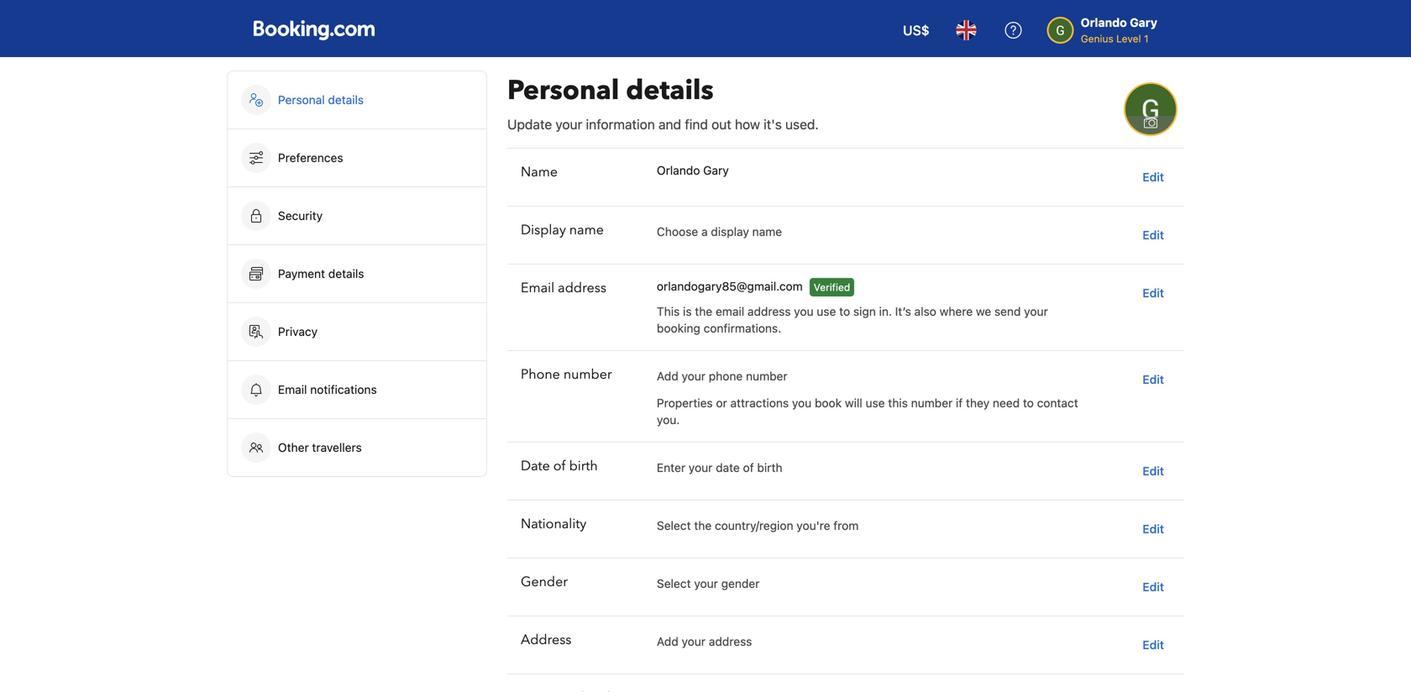 Task type: describe. For each thing, give the bounding box(es) containing it.
1 horizontal spatial number
[[746, 369, 788, 383]]

display
[[711, 225, 749, 239]]

orlando gary genius level 1
[[1081, 16, 1157, 45]]

information
[[586, 116, 655, 132]]

1 vertical spatial the
[[694, 519, 712, 532]]

how
[[735, 116, 760, 132]]

you inside 'properties or attractions you book will use this number if they need to contact you.'
[[792, 396, 812, 410]]

email notifications
[[278, 383, 377, 396]]

properties or attractions you book will use this number if they need to contact you.
[[657, 396, 1078, 427]]

gender
[[721, 577, 760, 590]]

add for add your address
[[657, 635, 678, 648]]

we
[[976, 304, 991, 318]]

your for select your gender
[[694, 577, 718, 590]]

0 horizontal spatial of
[[553, 457, 566, 475]]

your inside personal details update your information and find out how it's used.
[[555, 116, 582, 132]]

genius
[[1081, 33, 1114, 45]]

preferences link
[[228, 129, 486, 186]]

phone
[[709, 369, 743, 383]]

details for payment details
[[328, 267, 364, 281]]

add for add your phone number
[[657, 369, 678, 383]]

privacy link
[[228, 303, 486, 360]]

this is the email address you use to sign in. it's also where we send your booking confirmations.
[[657, 304, 1048, 335]]

your for enter your date of birth
[[689, 461, 713, 475]]

2 vertical spatial address
[[709, 635, 752, 648]]

this
[[657, 304, 680, 318]]

it's
[[764, 116, 782, 132]]

edit for date of birth
[[1143, 464, 1164, 478]]

gender
[[521, 573, 568, 591]]

from
[[833, 519, 859, 532]]

address inside this is the email address you use to sign in. it's also where we send your booking confirmations.
[[747, 304, 791, 318]]

personal details
[[278, 93, 364, 107]]

edit button for phone number
[[1136, 365, 1171, 395]]

security link
[[228, 187, 486, 244]]

select for nationality
[[657, 519, 691, 532]]

enter
[[657, 461, 685, 475]]

your for add your address
[[682, 635, 706, 648]]

properties
[[657, 396, 713, 410]]

this
[[888, 396, 908, 410]]

choose
[[657, 225, 698, 239]]

level
[[1116, 33, 1141, 45]]

date of birth
[[521, 457, 598, 475]]

1 horizontal spatial of
[[743, 461, 754, 475]]

name
[[521, 163, 558, 181]]

and
[[659, 116, 681, 132]]

where
[[940, 304, 973, 318]]

edit button for gender
[[1136, 572, 1171, 602]]

select your gender
[[657, 577, 760, 590]]

preferences
[[278, 151, 343, 165]]

select the country/region you're from
[[657, 519, 859, 532]]

the inside this is the email address you use to sign in. it's also where we send your booking confirmations.
[[695, 304, 712, 318]]

email address
[[521, 279, 606, 297]]

edit button for nationality
[[1136, 514, 1171, 544]]

privacy
[[278, 325, 318, 338]]

other travellers link
[[228, 419, 486, 476]]

in.
[[879, 304, 892, 318]]

edit for gender
[[1143, 580, 1164, 594]]

notifications
[[310, 383, 377, 396]]

need
[[993, 396, 1020, 410]]

email notifications link
[[228, 361, 486, 418]]

other
[[278, 441, 309, 454]]

you're
[[796, 519, 830, 532]]

find
[[685, 116, 708, 132]]

out
[[711, 116, 731, 132]]

edit for phone number
[[1143, 372, 1164, 386]]

is
[[683, 304, 692, 318]]

update
[[507, 116, 552, 132]]

us$
[[903, 22, 930, 38]]



Task type: locate. For each thing, give the bounding box(es) containing it.
details for personal details
[[328, 93, 364, 107]]

1 edit from the top
[[1143, 170, 1164, 184]]

attractions
[[730, 396, 789, 410]]

select up the add your address
[[657, 577, 691, 590]]

0 vertical spatial orlando
[[1081, 16, 1127, 29]]

date
[[521, 457, 550, 475]]

details for personal details update your information and find out how it's used.
[[626, 72, 714, 109]]

2 edit from the top
[[1143, 228, 1164, 242]]

details right payment
[[328, 267, 364, 281]]

1
[[1144, 33, 1149, 45]]

email
[[716, 304, 744, 318]]

0 horizontal spatial number
[[563, 365, 612, 384]]

your right send
[[1024, 304, 1048, 318]]

gary for orlando gary
[[703, 163, 729, 177]]

0 horizontal spatial email
[[278, 383, 307, 396]]

0 vertical spatial you
[[794, 304, 813, 318]]

1 horizontal spatial personal
[[507, 72, 619, 109]]

display
[[521, 221, 566, 239]]

5 edit from the top
[[1143, 464, 1164, 478]]

1 edit button from the top
[[1136, 162, 1171, 192]]

4 edit from the top
[[1143, 372, 1164, 386]]

address down display name at left top
[[558, 279, 606, 297]]

booking
[[657, 321, 700, 335]]

0 vertical spatial to
[[839, 304, 850, 318]]

the left country/region
[[694, 519, 712, 532]]

other travellers
[[278, 441, 362, 454]]

address up confirmations.
[[747, 304, 791, 318]]

edit for display name
[[1143, 228, 1164, 242]]

payment details link
[[228, 245, 486, 302]]

0 horizontal spatial use
[[817, 304, 836, 318]]

date
[[716, 461, 740, 475]]

enter your date of birth
[[657, 461, 782, 475]]

0 vertical spatial gary
[[1130, 16, 1157, 29]]

0 horizontal spatial orlando
[[657, 163, 700, 177]]

0 vertical spatial select
[[657, 519, 691, 532]]

orlando for orlando gary genius level 1
[[1081, 16, 1127, 29]]

0 horizontal spatial gary
[[703, 163, 729, 177]]

1 vertical spatial use
[[866, 396, 885, 410]]

edit for email address
[[1143, 286, 1164, 300]]

it's
[[895, 304, 911, 318]]

1 vertical spatial address
[[747, 304, 791, 318]]

1 horizontal spatial name
[[752, 225, 782, 239]]

8 edit from the top
[[1143, 638, 1164, 652]]

0 horizontal spatial personal
[[278, 93, 325, 107]]

edit button for display name
[[1136, 220, 1171, 250]]

edit button for name
[[1136, 162, 1171, 192]]

you.
[[657, 413, 680, 427]]

1 select from the top
[[657, 519, 691, 532]]

you left sign in the right top of the page
[[794, 304, 813, 318]]

personal
[[507, 72, 619, 109], [278, 93, 325, 107]]

your
[[555, 116, 582, 132], [1024, 304, 1048, 318], [682, 369, 706, 383], [689, 461, 713, 475], [694, 577, 718, 590], [682, 635, 706, 648]]

address down gender
[[709, 635, 752, 648]]

edit button
[[1136, 162, 1171, 192], [1136, 220, 1171, 250], [1136, 278, 1171, 308], [1136, 365, 1171, 395], [1136, 456, 1171, 486], [1136, 514, 1171, 544], [1136, 572, 1171, 602], [1136, 630, 1171, 660]]

details up and
[[626, 72, 714, 109]]

use inside this is the email address you use to sign in. it's also where we send your booking confirmations.
[[817, 304, 836, 318]]

0 vertical spatial the
[[695, 304, 712, 318]]

email down display
[[521, 279, 554, 297]]

contact
[[1037, 396, 1078, 410]]

sign
[[853, 304, 876, 318]]

gary for orlando gary genius level 1
[[1130, 16, 1157, 29]]

2 add from the top
[[657, 635, 678, 648]]

to inside 'properties or attractions you book will use this number if they need to contact you.'
[[1023, 396, 1034, 410]]

orlando for orlando gary
[[657, 163, 700, 177]]

address
[[558, 279, 606, 297], [747, 304, 791, 318], [709, 635, 752, 648]]

1 vertical spatial email
[[278, 383, 307, 396]]

gary inside orlando gary genius level 1
[[1130, 16, 1157, 29]]

number right phone
[[563, 365, 612, 384]]

phone
[[521, 365, 560, 384]]

2 horizontal spatial number
[[911, 396, 953, 410]]

0 horizontal spatial to
[[839, 304, 850, 318]]

edit button for address
[[1136, 630, 1171, 660]]

personal inside personal details update your information and find out how it's used.
[[507, 72, 619, 109]]

0 horizontal spatial birth
[[569, 457, 598, 475]]

number left if
[[911, 396, 953, 410]]

phone number
[[521, 365, 612, 384]]

the right is at the top of the page
[[695, 304, 712, 318]]

to inside this is the email address you use to sign in. it's also where we send your booking confirmations.
[[839, 304, 850, 318]]

country/region
[[715, 519, 793, 532]]

add your address
[[657, 635, 752, 648]]

add your phone number
[[657, 369, 788, 383]]

details up preferences "link"
[[328, 93, 364, 107]]

your up properties
[[682, 369, 706, 383]]

add down select your gender
[[657, 635, 678, 648]]

to right need
[[1023, 396, 1034, 410]]

you left book
[[792, 396, 812, 410]]

6 edit from the top
[[1143, 522, 1164, 536]]

5 edit button from the top
[[1136, 456, 1171, 486]]

a
[[701, 225, 708, 239]]

details inside personal details update your information and find out how it's used.
[[626, 72, 714, 109]]

book
[[815, 396, 842, 410]]

of
[[553, 457, 566, 475], [743, 461, 754, 475]]

orlando gary
[[657, 163, 729, 177]]

birth
[[569, 457, 598, 475], [757, 461, 782, 475]]

1 vertical spatial gary
[[703, 163, 729, 177]]

1 vertical spatial to
[[1023, 396, 1034, 410]]

number up attractions
[[746, 369, 788, 383]]

travellers
[[312, 441, 362, 454]]

edit
[[1143, 170, 1164, 184], [1143, 228, 1164, 242], [1143, 286, 1164, 300], [1143, 372, 1164, 386], [1143, 464, 1164, 478], [1143, 522, 1164, 536], [1143, 580, 1164, 594], [1143, 638, 1164, 652]]

payment details
[[278, 267, 367, 281]]

you inside this is the email address you use to sign in. it's also where we send your booking confirmations.
[[794, 304, 813, 318]]

2 edit button from the top
[[1136, 220, 1171, 250]]

use
[[817, 304, 836, 318], [866, 396, 885, 410]]

or
[[716, 396, 727, 410]]

name
[[569, 221, 604, 239], [752, 225, 782, 239]]

1 vertical spatial select
[[657, 577, 691, 590]]

add
[[657, 369, 678, 383], [657, 635, 678, 648]]

your for add your phone number
[[682, 369, 706, 383]]

add up properties
[[657, 369, 678, 383]]

edit for name
[[1143, 170, 1164, 184]]

gary down out
[[703, 163, 729, 177]]

1 vertical spatial you
[[792, 396, 812, 410]]

email for email notifications
[[278, 383, 307, 396]]

to left sign in the right top of the page
[[839, 304, 850, 318]]

select for gender
[[657, 577, 691, 590]]

1 vertical spatial add
[[657, 635, 678, 648]]

1 add from the top
[[657, 369, 678, 383]]

personal for personal details
[[278, 93, 325, 107]]

use inside 'properties or attractions you book will use this number if they need to contact you.'
[[866, 396, 885, 410]]

email
[[521, 279, 554, 297], [278, 383, 307, 396]]

1 horizontal spatial to
[[1023, 396, 1034, 410]]

use for email address
[[817, 304, 836, 318]]

your inside this is the email address you use to sign in. it's also where we send your booking confirmations.
[[1024, 304, 1048, 318]]

gary up 1 at the right top of page
[[1130, 16, 1157, 29]]

orlando inside orlando gary genius level 1
[[1081, 16, 1127, 29]]

orlando
[[1081, 16, 1127, 29], [657, 163, 700, 177]]

payment
[[278, 267, 325, 281]]

also
[[914, 304, 936, 318]]

personal up update
[[507, 72, 619, 109]]

your right update
[[555, 116, 582, 132]]

1 horizontal spatial use
[[866, 396, 885, 410]]

edit button for email address
[[1136, 278, 1171, 308]]

your down select your gender
[[682, 635, 706, 648]]

personal details update your information and find out how it's used.
[[507, 72, 819, 132]]

you
[[794, 304, 813, 318], [792, 396, 812, 410]]

nationality
[[521, 515, 586, 533]]

your left date
[[689, 461, 713, 475]]

0 vertical spatial email
[[521, 279, 554, 297]]

orlando up the genius
[[1081, 16, 1127, 29]]

email for email address
[[521, 279, 554, 297]]

number inside 'properties or attractions you book will use this number if they need to contact you.'
[[911, 396, 953, 410]]

orlandogary85@gmail.com
[[657, 279, 803, 293]]

personal for personal details update your information and find out how it's used.
[[507, 72, 619, 109]]

edit for nationality
[[1143, 522, 1164, 536]]

8 edit button from the top
[[1136, 630, 1171, 660]]

6 edit button from the top
[[1136, 514, 1171, 544]]

number
[[563, 365, 612, 384], [746, 369, 788, 383], [911, 396, 953, 410]]

0 horizontal spatial name
[[569, 221, 604, 239]]

1 vertical spatial orlando
[[657, 163, 700, 177]]

0 vertical spatial add
[[657, 369, 678, 383]]

if
[[956, 396, 963, 410]]

edit for address
[[1143, 638, 1164, 652]]

use for phone number
[[866, 396, 885, 410]]

they
[[966, 396, 990, 410]]

used.
[[785, 116, 819, 132]]

display name
[[521, 221, 604, 239]]

7 edit button from the top
[[1136, 572, 1171, 602]]

send
[[994, 304, 1021, 318]]

security
[[278, 209, 323, 223]]

email left notifications
[[278, 383, 307, 396]]

address
[[521, 631, 571, 649]]

personal up preferences
[[278, 93, 325, 107]]

use down verified
[[817, 304, 836, 318]]

1 horizontal spatial gary
[[1130, 16, 1157, 29]]

4 edit button from the top
[[1136, 365, 1171, 395]]

0 vertical spatial use
[[817, 304, 836, 318]]

0 vertical spatial address
[[558, 279, 606, 297]]

3 edit button from the top
[[1136, 278, 1171, 308]]

1 horizontal spatial email
[[521, 279, 554, 297]]

7 edit from the top
[[1143, 580, 1164, 594]]

2 select from the top
[[657, 577, 691, 590]]

will
[[845, 396, 862, 410]]

verified
[[814, 281, 850, 293]]

choose a display name
[[657, 225, 782, 239]]

use right will on the right of page
[[866, 396, 885, 410]]

3 edit from the top
[[1143, 286, 1164, 300]]

orlando down and
[[657, 163, 700, 177]]

confirmations.
[[704, 321, 781, 335]]

edit button for date of birth
[[1136, 456, 1171, 486]]

us$ button
[[893, 10, 940, 50]]

1 horizontal spatial birth
[[757, 461, 782, 475]]

details
[[626, 72, 714, 109], [328, 93, 364, 107], [328, 267, 364, 281]]

personal details link
[[228, 71, 486, 129]]

the
[[695, 304, 712, 318], [694, 519, 712, 532]]

gary
[[1130, 16, 1157, 29], [703, 163, 729, 177]]

select down enter
[[657, 519, 691, 532]]

1 horizontal spatial orlando
[[1081, 16, 1127, 29]]

your left gender
[[694, 577, 718, 590]]



Task type: vqa. For each thing, say whether or not it's contained in the screenshot.


